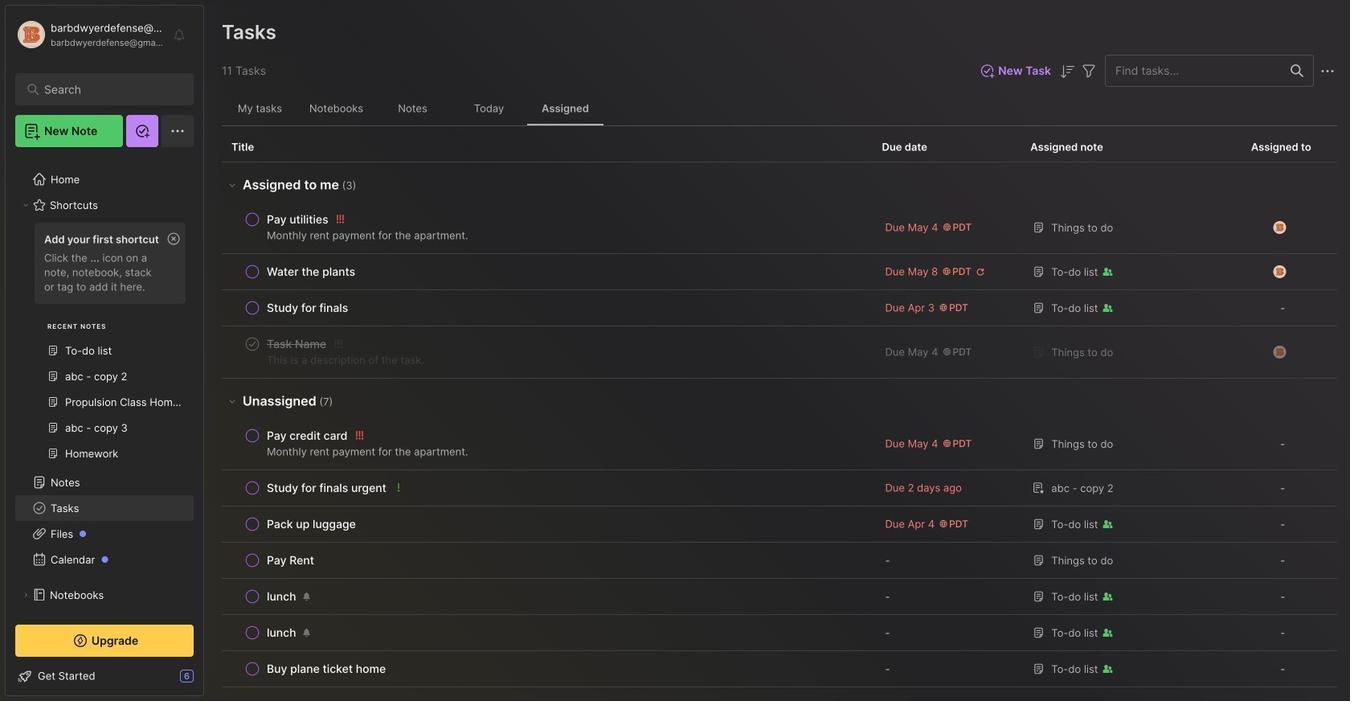 Task type: describe. For each thing, give the bounding box(es) containing it.
click to collapse image
[[203, 671, 215, 691]]

lunch 11 cell
[[267, 625, 296, 641]]

lunch 10 cell
[[267, 589, 296, 605]]

filter tasks image
[[1080, 62, 1099, 81]]

study for finals urgent 7 cell
[[267, 480, 387, 496]]

pack up luggage 8 cell
[[267, 516, 356, 532]]

main element
[[0, 0, 209, 701]]

pay rent 9 cell
[[267, 552, 314, 569]]

study for finals 3 cell
[[267, 300, 348, 316]]

pay credit card 6 cell
[[267, 428, 348, 444]]

task name 4 cell
[[267, 336, 327, 352]]



Task type: locate. For each thing, give the bounding box(es) containing it.
pay utilities 1 cell
[[267, 211, 329, 228]]

group
[[15, 218, 194, 476]]

collapse assignedtome image
[[226, 178, 239, 191]]

Account field
[[15, 18, 164, 51]]

None search field
[[44, 80, 172, 99]]

More actions and view options field
[[1315, 61, 1338, 81]]

row group
[[222, 162, 1338, 688]]

tree
[[6, 157, 203, 695]]

Filter tasks field
[[1080, 61, 1099, 81]]

Find tasks… text field
[[1107, 57, 1282, 84]]

Sort tasks by… field
[[1058, 61, 1078, 81]]

group inside 'tree'
[[15, 218, 194, 476]]

Search text field
[[44, 82, 172, 97]]

collapse unassigned image
[[226, 395, 239, 408]]

expand notebooks image
[[21, 590, 31, 600]]

buy plane ticket home 12 cell
[[267, 661, 386, 677]]

none search field inside the main element
[[44, 80, 172, 99]]

Help and Learning task checklist field
[[6, 663, 203, 689]]

row
[[222, 202, 1338, 254], [232, 208, 863, 247], [222, 254, 1338, 290], [232, 261, 863, 283], [222, 290, 1338, 326], [232, 297, 863, 319], [222, 326, 1338, 379], [232, 333, 863, 372], [222, 418, 1338, 470], [232, 425, 863, 463], [222, 470, 1338, 507], [232, 477, 863, 499], [222, 507, 1338, 543], [232, 513, 863, 536], [222, 543, 1338, 579], [232, 549, 863, 572], [222, 579, 1338, 615], [232, 585, 863, 608], [222, 615, 1338, 651], [232, 622, 863, 644], [222, 651, 1338, 688], [232, 658, 863, 680]]

tree inside the main element
[[6, 157, 203, 695]]

water the plants 2 cell
[[267, 264, 356, 280]]

more actions and view options image
[[1319, 62, 1338, 81]]



Task type: vqa. For each thing, say whether or not it's contained in the screenshot.
Pay Rent 9 cell
yes



